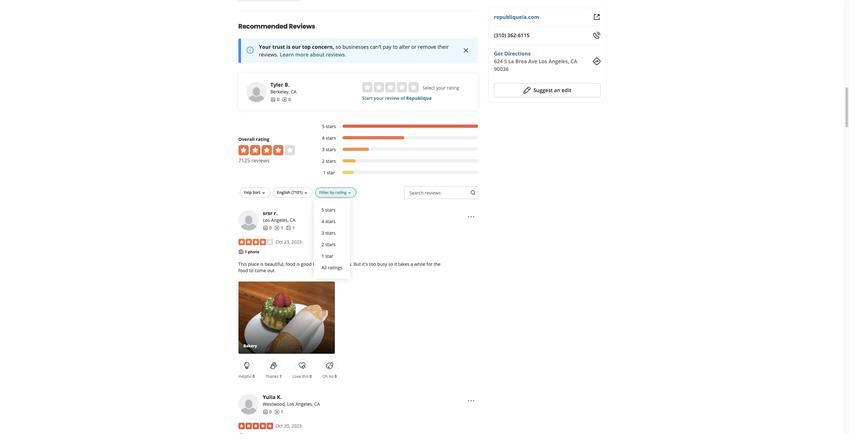 Task type: locate. For each thing, give the bounding box(es) containing it.
0 horizontal spatial (0 reactions) element
[[253, 374, 255, 380]]

16 review v2 image down berkeley, at the left top
[[282, 97, 287, 102]]

friends element down westwood,
[[263, 409, 272, 416]]

0 vertical spatial angeles,
[[549, 58, 570, 65]]

1 right 16 photos v2
[[293, 225, 295, 231]]

4 star rating image up photo
[[238, 239, 273, 246]]

5 stars inside button
[[322, 207, 336, 213]]

16 review v2 image
[[274, 226, 280, 231]]

1 horizontal spatial your
[[436, 85, 446, 91]]

0 vertical spatial 5 stars
[[322, 123, 336, 130]]

out.
[[268, 268, 276, 274]]

friends element down berkeley, at the left top
[[271, 96, 280, 103]]

1 vertical spatial 2 stars
[[322, 242, 336, 248]]

select your rating
[[423, 85, 459, 91]]

1 horizontal spatial 16 friends v2 image
[[271, 97, 276, 102]]

  text field
[[405, 186, 479, 199]]

reviews element down westwood,
[[274, 409, 283, 416]]

r.
[[274, 210, 278, 217]]

16 chevron down v2 image inside yelp sort popup button
[[261, 191, 266, 196]]

start your review of republique
[[362, 95, 432, 101]]

all ratings
[[322, 265, 343, 271]]

oct left '20,'
[[276, 424, 283, 430]]

0 horizontal spatial 16 review v2 image
[[274, 410, 280, 415]]

1 star up like
[[322, 253, 334, 259]]

stars
[[326, 123, 336, 130], [326, 135, 336, 141], [326, 147, 336, 153], [326, 158, 336, 164], [326, 207, 336, 213], [326, 219, 336, 225], [326, 230, 336, 236], [326, 242, 336, 248]]

16 review v2 image for k.
[[274, 410, 280, 415]]

filter reviews by 2 stars rating element
[[316, 158, 479, 165]]

stars for filter reviews by 5 stars rating "element"
[[326, 123, 336, 130]]

2 oct from the top
[[276, 424, 283, 430]]

4 stars for 4 stars button on the left of the page
[[322, 219, 336, 225]]

0 vertical spatial reviews
[[252, 157, 270, 164]]

star inside button
[[326, 253, 334, 259]]

1 vertical spatial reviews
[[425, 190, 441, 196]]

1 vertical spatial 16 review v2 image
[[274, 410, 280, 415]]

star up by on the top left of page
[[327, 170, 335, 176]]

1 vertical spatial star
[[326, 253, 334, 259]]

1 star button
[[319, 251, 345, 262]]

1 vertical spatial 3 stars
[[322, 230, 336, 236]]

learn more about reviews. link
[[280, 51, 347, 58]]

4 star rating image for oct 23, 2023
[[238, 239, 273, 246]]

your right 'select' at the top of page
[[436, 85, 446, 91]]

1 2023 from the top
[[292, 239, 302, 245]]

so right 'concern,'
[[336, 43, 341, 50]]

your
[[259, 43, 271, 50]]

1 vertical spatial friends element
[[263, 225, 272, 231]]

0 vertical spatial to
[[393, 43, 398, 50]]

(1 reaction) element
[[280, 374, 282, 380]]

0 vertical spatial 4
[[322, 135, 325, 141]]

angeles, right ave
[[549, 58, 570, 65]]

tyler
[[271, 81, 283, 88]]

5 inside filter reviews by 5 stars rating "element"
[[322, 123, 325, 130]]

reviews for search reviews
[[425, 190, 441, 196]]

0 vertical spatial so
[[336, 43, 341, 50]]

1 vertical spatial their
[[324, 262, 334, 268]]

1 4 star rating image from the top
[[238, 145, 295, 156]]

1 horizontal spatial to
[[393, 43, 398, 50]]

angeles, inside 'get directions 624 s la brea ave los angeles, ca 90036'
[[549, 58, 570, 65]]

angeles, inside the yulia k. westwood, los angeles, ca
[[296, 402, 313, 408]]

3 (0 reactions) element from the left
[[335, 374, 337, 380]]

overall
[[238, 136, 255, 142]]

reviews element left 16 photos v2
[[274, 225, 283, 231]]

3 stars inside button
[[322, 230, 336, 236]]

stars inside button
[[326, 242, 336, 248]]

0 vertical spatial 4 star rating image
[[238, 145, 295, 156]]

so left it
[[389, 262, 394, 268]]

2 vertical spatial friends element
[[263, 409, 272, 416]]

0 horizontal spatial reviews.
[[259, 51, 279, 58]]

but
[[354, 262, 361, 268]]

stars for 5 stars button
[[326, 207, 336, 213]]

rating
[[447, 85, 459, 91], [256, 136, 270, 142], [336, 190, 347, 195]]

2023 for k.
[[292, 424, 302, 430]]

0 vertical spatial rating
[[447, 85, 459, 91]]

1 up filter
[[323, 170, 326, 176]]

4 stars button
[[319, 216, 345, 228]]

an
[[555, 87, 561, 94]]

reviews right search
[[425, 190, 441, 196]]

food down this
[[238, 268, 248, 274]]

16 review v2 image down westwood,
[[274, 410, 280, 415]]

reviews. inside so businesses can't pay to alter or remove their reviews.
[[259, 51, 279, 58]]

1 reviews. from the left
[[259, 51, 279, 58]]

4 star rating image up the 7125 reviews
[[238, 145, 295, 156]]

(0 reactions) element for helpful 0
[[253, 374, 255, 380]]

filter reviews by 5 stars rating element
[[316, 123, 479, 130]]

recommended reviews element
[[218, 11, 499, 435]]

16 friends v2 image left 16 review v2 image
[[263, 226, 268, 231]]

4 star rating image for 7125 reviews
[[238, 145, 295, 156]]

so inside so businesses can't pay to alter or remove their reviews.
[[336, 43, 341, 50]]

2 horizontal spatial angeles,
[[549, 58, 570, 65]]

1 vertical spatial 3
[[322, 230, 324, 236]]

20,
[[284, 424, 290, 430]]

star for the filter reviews by 1 star rating element
[[327, 170, 335, 176]]

ca
[[571, 58, 578, 65], [291, 89, 297, 95], [290, 217, 296, 223], [314, 402, 320, 408]]

2 stars button
[[319, 239, 345, 251]]

food
[[286, 262, 296, 268], [238, 268, 248, 274]]

1 vertical spatial to
[[249, 268, 254, 274]]

4 stars
[[322, 135, 336, 141], [322, 219, 336, 225]]

2 horizontal spatial is
[[297, 262, 300, 268]]

rating right overall
[[256, 136, 270, 142]]

2023 for r.
[[292, 239, 302, 245]]

2 up filter
[[322, 158, 325, 164]]

the
[[434, 262, 441, 268]]

3
[[322, 147, 325, 153], [322, 230, 324, 236]]

2 for "2 stars" button
[[322, 242, 324, 248]]

1 vertical spatial 16 friends v2 image
[[263, 226, 268, 231]]

4 stars inside button
[[322, 219, 336, 225]]

oct for r.
[[276, 239, 283, 245]]

search reviews
[[410, 190, 441, 196]]

reviews element
[[282, 96, 291, 103], [274, 225, 283, 231], [274, 409, 283, 416]]

2 horizontal spatial los
[[539, 58, 548, 65]]

s
[[505, 58, 507, 65]]

to
[[393, 43, 398, 50], [249, 268, 254, 274]]

overall rating
[[238, 136, 270, 142]]

(0 reactions) element for oh no 0
[[335, 374, 337, 380]]

0 horizontal spatial los
[[263, 217, 270, 223]]

photo of tyler b. image
[[246, 82, 267, 102]]

2 horizontal spatial rating
[[447, 85, 459, 91]]

23,
[[284, 239, 290, 245]]

english
[[277, 190, 291, 195]]

2 menu image from the top
[[468, 397, 475, 405]]

1 vertical spatial rating
[[256, 136, 270, 142]]

1 vertical spatial oct
[[276, 424, 283, 430]]

0 vertical spatial friends element
[[271, 96, 280, 103]]

0 horizontal spatial angeles,
[[271, 217, 289, 223]]

learn
[[280, 51, 294, 58]]

rating right 'select' at the top of page
[[447, 85, 459, 91]]

16 chevron down v2 image right filter by rating at the top of page
[[347, 191, 353, 196]]

reviews element containing 0
[[282, 96, 291, 103]]

0 vertical spatial 2
[[322, 158, 325, 164]]

16 friends v2 image down berkeley, at the left top
[[271, 97, 276, 102]]

reviews element for k.
[[274, 409, 283, 416]]

0 vertical spatial 2 stars
[[322, 158, 336, 164]]

1 menu image from the top
[[468, 213, 475, 221]]

their
[[438, 43, 449, 50], [324, 262, 334, 268]]

reviews. down 'concern,'
[[326, 51, 347, 58]]

menu image
[[468, 213, 475, 221], [468, 397, 475, 405]]

0 horizontal spatial your
[[374, 95, 384, 101]]

rating inside popup button
[[336, 190, 347, 195]]

1 oct from the top
[[276, 239, 283, 245]]

(0 reactions) element right no
[[335, 374, 337, 380]]

1 16 chevron down v2 image from the left
[[261, 191, 266, 196]]

0 horizontal spatial 16 friends v2 image
[[263, 226, 268, 231]]

get
[[494, 50, 503, 57]]

busy
[[378, 262, 387, 268]]

is for beautiful,
[[260, 262, 264, 268]]

1 photo link
[[245, 249, 260, 255]]

friends element for yulia k.
[[263, 409, 272, 416]]

1 up like
[[322, 253, 324, 259]]

0 vertical spatial their
[[438, 43, 449, 50]]

2 horizontal spatial (0 reactions) element
[[335, 374, 337, 380]]

k.
[[277, 394, 282, 401]]

sort
[[253, 190, 261, 195]]

4 for filter reviews by 4 stars rating element
[[322, 135, 325, 141]]

1 horizontal spatial food
[[286, 262, 296, 268]]

stars for filter reviews by 3 stars rating element
[[326, 147, 336, 153]]

oct left 23,
[[276, 239, 283, 245]]

reviews right 7125
[[252, 157, 270, 164]]

16 chevron down v2 image
[[261, 191, 266, 196], [347, 191, 353, 196]]

0 vertical spatial 4 stars
[[322, 135, 336, 141]]

1 horizontal spatial so
[[389, 262, 394, 268]]

food left good on the left bottom
[[286, 262, 296, 268]]

0 horizontal spatial so
[[336, 43, 341, 50]]

stars for filter reviews by 2 stars rating element
[[326, 158, 336, 164]]

0 vertical spatial 3
[[322, 147, 325, 153]]

(0 reactions) element
[[253, 374, 255, 380], [310, 374, 312, 380], [335, 374, 337, 380]]

1 horizontal spatial reviews.
[[326, 51, 347, 58]]

4 star rating image
[[238, 145, 295, 156], [238, 239, 273, 246]]

srsr
[[263, 210, 273, 217]]

westwood,
[[263, 402, 286, 408]]

info alert
[[238, 39, 479, 63]]

None radio
[[362, 82, 373, 93], [374, 82, 384, 93], [386, 82, 396, 93], [409, 82, 419, 93], [362, 82, 373, 93], [374, 82, 384, 93], [386, 82, 396, 93], [409, 82, 419, 93]]

1 inside button
[[322, 253, 324, 259]]

review
[[385, 95, 400, 101]]

4 inside filter reviews by 4 stars rating element
[[322, 135, 325, 141]]

1 star inside button
[[322, 253, 334, 259]]

0 horizontal spatial rating
[[256, 136, 270, 142]]

ave
[[529, 58, 538, 65]]

1 (0 reactions) element from the left
[[253, 374, 255, 380]]

1 vertical spatial angeles,
[[271, 217, 289, 223]]

1 vertical spatial menu image
[[468, 397, 475, 405]]

1 horizontal spatial reviews
[[425, 190, 441, 196]]

2 vertical spatial los
[[287, 402, 295, 408]]

1 vertical spatial 5 stars
[[322, 207, 336, 213]]

1 horizontal spatial (0 reactions) element
[[310, 374, 312, 380]]

1 vertical spatial 4 star rating image
[[238, 239, 273, 246]]

learn more about reviews.
[[280, 51, 347, 58]]

1 star
[[323, 170, 335, 176], [322, 253, 334, 259]]

1 horizontal spatial their
[[438, 43, 449, 50]]

photo
[[248, 249, 260, 255]]

5 for filter reviews by 5 stars rating "element"
[[322, 123, 325, 130]]

1 vertical spatial los
[[263, 217, 270, 223]]

2023 right 23,
[[292, 239, 302, 245]]

ca inside 'get directions 624 s la brea ave los angeles, ca 90036'
[[571, 58, 578, 65]]

2 vertical spatial rating
[[336, 190, 347, 195]]

24 pencil v2 image
[[524, 87, 531, 94]]

90036
[[494, 66, 509, 73]]

0 vertical spatial menu image
[[468, 213, 475, 221]]

1 vertical spatial 5
[[322, 207, 324, 213]]

1 vertical spatial 4 stars
[[322, 219, 336, 225]]

5 inside 5 stars button
[[322, 207, 324, 213]]

your for select
[[436, 85, 446, 91]]

1 vertical spatial reviews element
[[274, 225, 283, 231]]

los right ave
[[539, 58, 548, 65]]

2 16 chevron down v2 image from the left
[[347, 191, 353, 196]]

srsr r. link
[[263, 210, 278, 217]]

to right pay
[[393, 43, 398, 50]]

3 stars for filter reviews by 3 stars rating element
[[322, 147, 336, 153]]

los down srsr
[[263, 217, 270, 223]]

7125
[[238, 157, 250, 164]]

0 vertical spatial los
[[539, 58, 548, 65]]

0 vertical spatial 3 stars
[[322, 147, 336, 153]]

angeles, inside srsr r. los angeles, ca
[[271, 217, 289, 223]]

16 chevron down v2 image right "sort"
[[261, 191, 266, 196]]

is left our
[[287, 43, 291, 50]]

1 right 16 camera v2 icon
[[245, 249, 247, 255]]

4 inside 4 stars button
[[322, 219, 324, 225]]

2 stars inside button
[[322, 242, 336, 248]]

0 vertical spatial your
[[436, 85, 446, 91]]

0 horizontal spatial reviews
[[252, 157, 270, 164]]

stars inside "element"
[[326, 123, 336, 130]]

5 stars
[[322, 123, 336, 130], [322, 207, 336, 213]]

0 vertical spatial 5
[[322, 123, 325, 130]]

1
[[323, 170, 326, 176], [281, 225, 283, 231], [293, 225, 295, 231], [245, 249, 247, 255], [322, 253, 324, 259], [280, 374, 282, 380], [281, 409, 283, 416]]

los inside the yulia k. westwood, los angeles, ca
[[287, 402, 295, 408]]

like
[[315, 262, 323, 268]]

4 for 4 stars button on the left of the page
[[322, 219, 324, 225]]

la
[[509, 58, 514, 65]]

suggest
[[534, 87, 553, 94]]

yulia k. westwood, los angeles, ca
[[263, 394, 320, 408]]

1 vertical spatial 2023
[[292, 424, 302, 430]]

reviews. down your at the top left of the page
[[259, 51, 279, 58]]

16 friends v2 image
[[271, 97, 276, 102], [263, 226, 268, 231]]

24 directions v2 image
[[593, 58, 601, 65]]

filter reviews by 3 stars rating element
[[316, 147, 479, 153]]

None radio
[[397, 82, 407, 93]]

rating right by on the top left of page
[[336, 190, 347, 195]]

get directions link
[[494, 50, 531, 57]]

close image
[[463, 47, 470, 54]]

yelp sort button
[[240, 188, 271, 198]]

3 inside button
[[322, 230, 324, 236]]

los inside srsr r. los angeles, ca
[[263, 217, 270, 223]]

reviews element for r.
[[274, 225, 283, 231]]

2
[[322, 158, 325, 164], [322, 242, 324, 248]]

0 vertical spatial star
[[327, 170, 335, 176]]

2 stars down the 3 stars button
[[322, 242, 336, 248]]

1 vertical spatial 4
[[322, 219, 324, 225]]

friends element for srsr r.
[[263, 225, 272, 231]]

16 camera v2 image
[[238, 249, 244, 255]]

0 vertical spatial oct
[[276, 239, 283, 245]]

angeles, down r.
[[271, 217, 289, 223]]

2 vertical spatial reviews element
[[274, 409, 283, 416]]

16 review v2 image
[[282, 97, 287, 102], [274, 410, 280, 415]]

1 horizontal spatial 16 chevron down v2 image
[[347, 191, 353, 196]]

stars for 4 stars button on the left of the page
[[326, 219, 336, 225]]

1 vertical spatial your
[[374, 95, 384, 101]]

1 vertical spatial food
[[238, 268, 248, 274]]

1 horizontal spatial 16 review v2 image
[[282, 97, 287, 102]]

0 vertical spatial 16 review v2 image
[[282, 97, 287, 102]]

2 down the 3 stars button
[[322, 242, 324, 248]]

oct 20, 2023
[[276, 424, 302, 430]]

stars for the 3 stars button
[[326, 230, 336, 236]]

2 4 star rating image from the top
[[238, 239, 273, 246]]

2023 right '20,'
[[292, 424, 302, 430]]

no
[[329, 374, 334, 380]]

your right start
[[374, 95, 384, 101]]

pay
[[383, 43, 392, 50]]

5 stars inside "element"
[[322, 123, 336, 130]]

is left good on the left bottom
[[297, 262, 300, 268]]

1 star up by on the top left of page
[[323, 170, 335, 176]]

6115
[[518, 32, 530, 39]]

rating for filter by rating
[[336, 190, 347, 195]]

friends element left 16 review v2 image
[[263, 225, 272, 231]]

about
[[310, 51, 325, 58]]

is up come
[[260, 262, 264, 268]]

their inside this place is beautiful, food is good i like their pastries. but it's too busy so it takes a while for the food to come out.
[[324, 262, 334, 268]]

too
[[369, 262, 376, 268]]

0 vertical spatial food
[[286, 262, 296, 268]]

0 horizontal spatial their
[[324, 262, 334, 268]]

0 horizontal spatial to
[[249, 268, 254, 274]]

2 (0 reactions) element from the left
[[310, 374, 312, 380]]

star down "2 stars" button
[[326, 253, 334, 259]]

16 chevron down v2 image for yelp sort
[[261, 191, 266, 196]]

by
[[330, 190, 335, 195]]

1 down westwood,
[[281, 409, 283, 416]]

0 vertical spatial 2023
[[292, 239, 302, 245]]

so businesses can't pay to alter or remove their reviews.
[[259, 43, 449, 58]]

1 vertical spatial so
[[389, 262, 394, 268]]

2 stars for "2 stars" button
[[322, 242, 336, 248]]

oct for k.
[[276, 424, 283, 430]]

1 horizontal spatial los
[[287, 402, 295, 408]]

1 vertical spatial 1 star
[[322, 253, 334, 259]]

friends element for tyler b.
[[271, 96, 280, 103]]

(0 reactions) element right helpful on the bottom of page
[[253, 374, 255, 380]]

1 horizontal spatial is
[[287, 43, 291, 50]]

recommended
[[238, 22, 288, 31]]

5 stars for filter reviews by 5 stars rating "element"
[[322, 123, 336, 130]]

los right westwood,
[[287, 402, 295, 408]]

2 vertical spatial angeles,
[[296, 402, 313, 408]]

1 horizontal spatial angeles,
[[296, 402, 313, 408]]

(0 reactions) element right 'this'
[[310, 374, 312, 380]]

2 2023 from the top
[[292, 424, 302, 430]]

2 inside button
[[322, 242, 324, 248]]

filter by rating
[[320, 190, 347, 195]]

to inside so businesses can't pay to alter or remove their reviews.
[[393, 43, 398, 50]]

2 stars up by on the top left of page
[[322, 158, 336, 164]]

their inside so businesses can't pay to alter or remove their reviews.
[[438, 43, 449, 50]]

concern,
[[312, 43, 334, 50]]

republiquela.com
[[494, 14, 539, 21]]

angeles, up the oct 20, 2023
[[296, 402, 313, 408]]

0 horizontal spatial 16 chevron down v2 image
[[261, 191, 266, 196]]

0
[[277, 96, 280, 103], [289, 96, 291, 103], [269, 225, 272, 231], [253, 374, 255, 380], [310, 374, 312, 380], [335, 374, 337, 380], [269, 409, 272, 416]]

0 horizontal spatial is
[[260, 262, 264, 268]]

16 chevron down v2 image inside filter by rating popup button
[[347, 191, 353, 196]]

2 stars
[[322, 158, 336, 164], [322, 242, 336, 248]]

0 vertical spatial 16 friends v2 image
[[271, 97, 276, 102]]

so
[[336, 43, 341, 50], [389, 262, 394, 268]]

takes
[[399, 262, 410, 268]]

(310)
[[494, 32, 506, 39]]

1 vertical spatial 2
[[322, 242, 324, 248]]

4
[[322, 135, 325, 141], [322, 219, 324, 225]]

friends element
[[271, 96, 280, 103], [263, 225, 272, 231], [263, 409, 272, 416]]

to down place
[[249, 268, 254, 274]]

1 horizontal spatial rating
[[336, 190, 347, 195]]

0 vertical spatial reviews element
[[282, 96, 291, 103]]

reviews element down berkeley, at the left top
[[282, 96, 291, 103]]

0 vertical spatial 1 star
[[323, 170, 335, 176]]

0 horizontal spatial food
[[238, 268, 248, 274]]

is inside info alert
[[287, 43, 291, 50]]

1 right 16 review v2 image
[[281, 225, 283, 231]]



Task type: vqa. For each thing, say whether or not it's contained in the screenshot.
option
yes



Task type: describe. For each thing, give the bounding box(es) containing it.
more
[[296, 51, 309, 58]]

16 friends v2 image
[[263, 410, 268, 415]]

recommended reviews
[[238, 22, 315, 31]]

2 for filter reviews by 2 stars rating element
[[322, 158, 325, 164]]

362-
[[508, 32, 518, 39]]

this place is beautiful, food is good i like their pastries. but it's too busy so it takes a while for the food to come out.
[[238, 262, 441, 274]]

this
[[302, 374, 309, 380]]

start
[[362, 95, 373, 101]]

16 friends v2 image for srsr
[[263, 226, 268, 231]]

1 star for '1 star' button
[[322, 253, 334, 259]]

all ratings button
[[319, 262, 345, 274]]

trust
[[273, 43, 285, 50]]

berkeley,
[[271, 89, 290, 95]]

yulia k. link
[[263, 394, 282, 401]]

  text field inside 'recommended reviews' element
[[405, 186, 479, 199]]

come
[[255, 268, 266, 274]]

(no rating) image
[[362, 82, 419, 93]]

1 photo
[[245, 249, 260, 255]]

filter by rating button
[[315, 188, 357, 198]]

reviews element for b.
[[282, 96, 291, 103]]

(310) 362-6115
[[494, 32, 530, 39]]

our
[[292, 43, 301, 50]]

filter reviews by 4 stars rating element
[[316, 135, 479, 141]]

love
[[293, 374, 301, 380]]

srsr r. los angeles, ca
[[263, 210, 296, 223]]

(0 reactions) element for love this 0
[[310, 374, 312, 380]]

5 star rating image
[[238, 424, 273, 430]]

16 chevron down v2 image
[[303, 191, 309, 196]]

so inside this place is beautiful, food is good i like their pastries. but it's too busy so it takes a while for the food to come out.
[[389, 262, 394, 268]]

oh
[[323, 374, 328, 380]]

yulia
[[263, 394, 276, 401]]

ca inside the yulia k. westwood, los angeles, ca
[[314, 402, 320, 408]]

remove
[[418, 43, 437, 50]]

english (7101) button
[[273, 188, 313, 198]]

search image
[[471, 190, 476, 196]]

624
[[494, 58, 503, 65]]

rating element
[[362, 82, 419, 93]]

photos element
[[286, 225, 295, 231]]

4 stars for filter reviews by 4 stars rating element
[[322, 135, 336, 141]]

good
[[301, 262, 312, 268]]

while
[[415, 262, 426, 268]]

get directions 624 s la brea ave los angeles, ca 90036
[[494, 50, 578, 73]]

or
[[412, 43, 417, 50]]

your for start
[[374, 95, 384, 101]]

can't
[[370, 43, 382, 50]]

16 friends v2 image for tyler
[[271, 97, 276, 102]]

2 reviews. from the left
[[326, 51, 347, 58]]

top
[[302, 43, 311, 50]]

menu image for k.
[[468, 397, 475, 405]]

16 review v2 image for b.
[[282, 97, 287, 102]]

24 info v2 image
[[246, 46, 254, 54]]

stars for "2 stars" button
[[326, 242, 336, 248]]

5 for 5 stars button
[[322, 207, 324, 213]]

b.
[[285, 81, 290, 88]]

16 chevron down v2 image for filter by rating
[[347, 191, 353, 196]]

(7101)
[[292, 190, 303, 195]]

brea
[[516, 58, 527, 65]]

5 stars for 5 stars button
[[322, 207, 336, 213]]

3 for filter reviews by 3 stars rating element
[[322, 147, 325, 153]]

oct 23, 2023
[[276, 239, 302, 245]]

for
[[427, 262, 433, 268]]

alter
[[399, 43, 410, 50]]

16 photos v2 image
[[286, 226, 291, 231]]

tyler b. berkeley, ca
[[271, 81, 297, 95]]

24 phone v2 image
[[593, 32, 601, 39]]

los inside 'get directions 624 s la brea ave los angeles, ca 90036'
[[539, 58, 548, 65]]

is for our
[[287, 43, 291, 50]]

3 stars for the 3 stars button
[[322, 230, 336, 236]]

16 check in v2 image
[[238, 434, 244, 435]]

7125 reviews
[[238, 157, 270, 164]]

thanks 1
[[266, 374, 282, 380]]

helpful 0
[[239, 374, 255, 380]]

directions
[[505, 50, 531, 57]]

filter reviews by 1 star rating element
[[316, 170, 479, 176]]

24 external link v2 image
[[593, 13, 601, 21]]

oh no 0
[[323, 374, 337, 380]]

businesses
[[343, 43, 369, 50]]

search
[[410, 190, 424, 196]]

ratings
[[328, 265, 343, 271]]

star for '1 star' button
[[326, 253, 334, 259]]

all
[[322, 265, 327, 271]]

a
[[411, 262, 413, 268]]

rating for select your rating
[[447, 85, 459, 91]]

to inside this place is beautiful, food is good i like their pastries. but it's too busy so it takes a while for the food to come out.
[[249, 268, 254, 274]]

reviews
[[289, 22, 315, 31]]

beautiful,
[[265, 262, 285, 268]]

love this 0
[[293, 374, 312, 380]]

1 star for the filter reviews by 1 star rating element
[[323, 170, 335, 176]]

it
[[395, 262, 397, 268]]

it's
[[362, 262, 368, 268]]

2 stars for filter reviews by 2 stars rating element
[[322, 158, 336, 164]]

ca inside 'tyler b. berkeley, ca'
[[291, 89, 297, 95]]

tyler b. link
[[271, 81, 290, 88]]

none radio inside 'recommended reviews' element
[[397, 82, 407, 93]]

of
[[401, 95, 405, 101]]

i
[[313, 262, 314, 268]]

thanks
[[266, 374, 279, 380]]

english (7101)
[[277, 190, 303, 195]]

ca inside srsr r. los angeles, ca
[[290, 217, 296, 223]]

filter
[[320, 190, 329, 195]]

5 stars button
[[319, 204, 345, 216]]

photo of yulia k. image
[[238, 395, 259, 415]]

reviews for 7125 reviews
[[252, 157, 270, 164]]

3 for the 3 stars button
[[322, 230, 324, 236]]

1 inside photos element
[[293, 225, 295, 231]]

1 right "thanks"
[[280, 374, 282, 380]]

your trust is our top concern,
[[259, 43, 334, 50]]

suggest an edit button
[[494, 83, 601, 97]]

stars for filter reviews by 4 stars rating element
[[326, 135, 336, 141]]

helpful
[[239, 374, 252, 380]]

place
[[248, 262, 259, 268]]

photo of srsr r. image
[[238, 210, 259, 231]]

menu image for r.
[[468, 213, 475, 221]]



